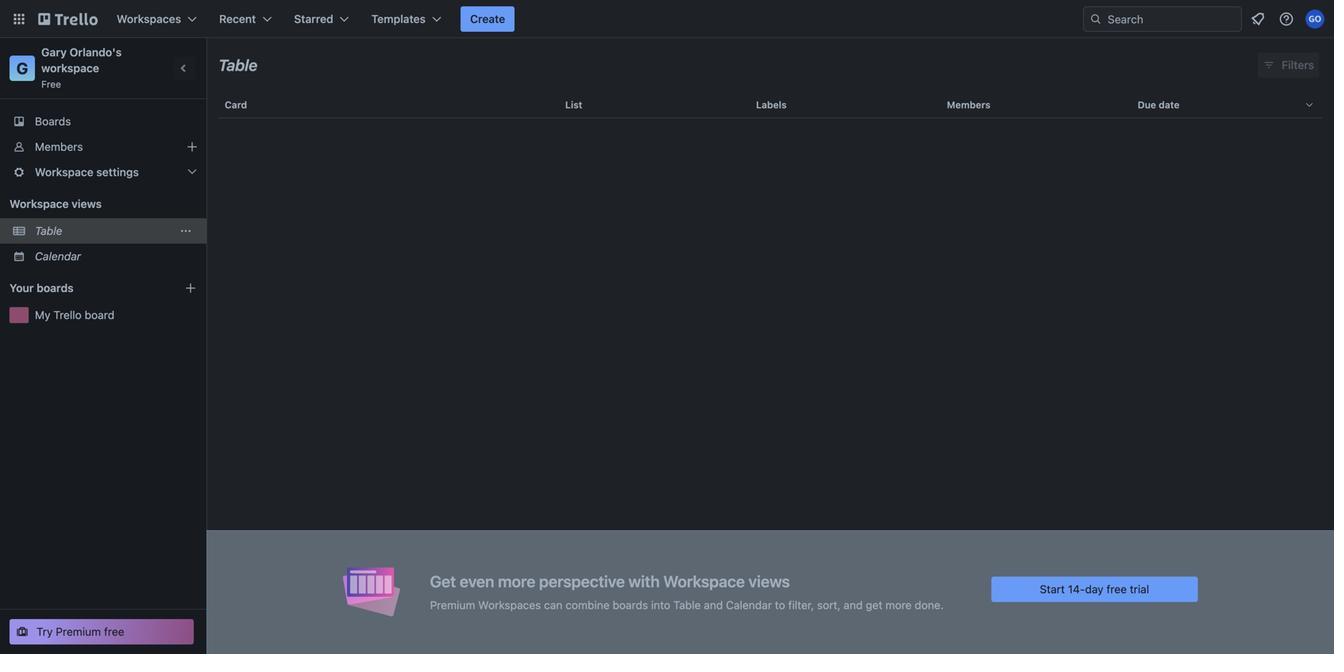 Task type: describe. For each thing, give the bounding box(es) containing it.
list button
[[559, 86, 750, 124]]

sort,
[[818, 599, 841, 612]]

card button
[[219, 86, 559, 124]]

0 horizontal spatial boards
[[37, 282, 74, 295]]

workspace
[[41, 62, 99, 75]]

templates button
[[362, 6, 451, 32]]

workspace for workspace settings
[[35, 166, 93, 179]]

0 vertical spatial more
[[498, 573, 536, 591]]

try premium free
[[37, 626, 124, 639]]

workspace views
[[10, 197, 102, 211]]

my trello board link
[[35, 308, 197, 323]]

trial
[[1131, 583, 1150, 596]]

Search field
[[1103, 7, 1242, 31]]

into
[[652, 599, 671, 612]]

workspaces inside get even more perspective with workspace views premium workspaces can combine boards into table and calendar to filter, sort, and get more done.
[[479, 599, 541, 612]]

workspace settings button
[[0, 160, 207, 185]]

orlando's
[[70, 46, 122, 59]]

boards link
[[0, 109, 207, 134]]

combine
[[566, 599, 610, 612]]

workspace for workspace views
[[10, 197, 69, 211]]

even
[[460, 573, 495, 591]]

table link
[[35, 223, 172, 239]]

gary
[[41, 46, 67, 59]]

workspaces inside popup button
[[117, 12, 181, 25]]

members button
[[941, 86, 1132, 124]]

premium inside try premium free button
[[56, 626, 101, 639]]

boards inside get even more perspective with workspace views premium workspaces can combine boards into table and calendar to filter, sort, and get more done.
[[613, 599, 649, 612]]

gary orlando (garyorlando) image
[[1306, 10, 1325, 29]]

get even more perspective with workspace views premium workspaces can combine boards into table and calendar to filter, sort, and get more done.
[[430, 573, 944, 612]]

search image
[[1090, 13, 1103, 25]]

0 vertical spatial table
[[219, 56, 258, 74]]

try
[[37, 626, 53, 639]]

templates
[[372, 12, 426, 25]]

start 14-day free trial
[[1041, 583, 1150, 596]]

labels
[[757, 99, 787, 110]]

start
[[1041, 583, 1066, 596]]

with
[[629, 573, 660, 591]]

workspace navigation collapse icon image
[[173, 57, 195, 79]]

recent button
[[210, 6, 282, 32]]

can
[[544, 599, 563, 612]]

perspective
[[539, 573, 625, 591]]

free inside button
[[104, 626, 124, 639]]

workspace settings
[[35, 166, 139, 179]]

starred button
[[285, 6, 359, 32]]

g
[[16, 59, 28, 77]]

workspace inside get even more perspective with workspace views premium workspaces can combine boards into table and calendar to filter, sort, and get more done.
[[664, 573, 745, 591]]

your
[[10, 282, 34, 295]]

my trello board
[[35, 309, 115, 322]]

due date
[[1138, 99, 1180, 110]]

trello
[[53, 309, 82, 322]]

1 and from the left
[[704, 599, 723, 612]]

0 vertical spatial views
[[72, 197, 102, 211]]

Table text field
[[219, 50, 258, 80]]

filter,
[[789, 599, 815, 612]]



Task type: locate. For each thing, give the bounding box(es) containing it.
to
[[775, 599, 786, 612]]

starred
[[294, 12, 333, 25]]

get
[[430, 573, 456, 591]]

create
[[470, 12, 506, 25]]

settings
[[96, 166, 139, 179]]

0 vertical spatial workspaces
[[117, 12, 181, 25]]

workspace inside dropdown button
[[35, 166, 93, 179]]

views
[[72, 197, 102, 211], [749, 573, 791, 591]]

and left the get
[[844, 599, 863, 612]]

calendar left to
[[726, 599, 772, 612]]

1 horizontal spatial views
[[749, 573, 791, 591]]

boards down with
[[613, 599, 649, 612]]

gary orlando's workspace link
[[41, 46, 125, 75]]

0 vertical spatial free
[[1107, 583, 1128, 596]]

calendar link
[[35, 249, 197, 265]]

1 vertical spatial members
[[35, 140, 83, 153]]

workspaces button
[[107, 6, 207, 32]]

2 vertical spatial table
[[674, 599, 701, 612]]

free right day
[[1107, 583, 1128, 596]]

1 vertical spatial workspaces
[[479, 599, 541, 612]]

members inside button
[[947, 99, 991, 110]]

day
[[1086, 583, 1104, 596]]

gary orlando's workspace free
[[41, 46, 125, 90]]

14-
[[1069, 583, 1086, 596]]

0 vertical spatial calendar
[[35, 250, 81, 263]]

1 vertical spatial calendar
[[726, 599, 772, 612]]

row containing card
[[219, 86, 1323, 124]]

open information menu image
[[1279, 11, 1295, 27]]

workspace up 'into'
[[664, 573, 745, 591]]

workspace down workspace settings
[[10, 197, 69, 211]]

table up card on the left top
[[219, 56, 258, 74]]

and right 'into'
[[704, 599, 723, 612]]

free
[[41, 79, 61, 90]]

board
[[85, 309, 115, 322]]

table inside get even more perspective with workspace views premium workspaces can combine boards into table and calendar to filter, sort, and get more done.
[[674, 599, 701, 612]]

more right the get
[[886, 599, 912, 612]]

views inside get even more perspective with workspace views premium workspaces can combine boards into table and calendar to filter, sort, and get more done.
[[749, 573, 791, 591]]

back to home image
[[38, 6, 98, 32]]

2 horizontal spatial table
[[674, 599, 701, 612]]

primary element
[[0, 0, 1335, 38]]

1 vertical spatial table
[[35, 224, 62, 238]]

switch to… image
[[11, 11, 27, 27]]

workspaces
[[117, 12, 181, 25], [479, 599, 541, 612]]

free
[[1107, 583, 1128, 596], [104, 626, 124, 639]]

1 vertical spatial more
[[886, 599, 912, 612]]

1 horizontal spatial boards
[[613, 599, 649, 612]]

0 horizontal spatial and
[[704, 599, 723, 612]]

1 horizontal spatial table
[[219, 56, 258, 74]]

1 vertical spatial premium
[[56, 626, 101, 639]]

premium down get
[[430, 599, 476, 612]]

due date button
[[1132, 86, 1323, 124]]

premium
[[430, 599, 476, 612], [56, 626, 101, 639]]

your boards
[[10, 282, 74, 295]]

views up to
[[749, 573, 791, 591]]

done.
[[915, 599, 944, 612]]

2 and from the left
[[844, 599, 863, 612]]

your boards with 1 items element
[[10, 279, 161, 298]]

boards
[[35, 115, 71, 128]]

boards up my
[[37, 282, 74, 295]]

recent
[[219, 12, 256, 25]]

0 horizontal spatial free
[[104, 626, 124, 639]]

labels button
[[750, 86, 941, 124]]

more right even
[[498, 573, 536, 591]]

0 vertical spatial boards
[[37, 282, 74, 295]]

due
[[1138, 99, 1157, 110]]

table
[[219, 56, 258, 74], [35, 224, 62, 238], [674, 599, 701, 612]]

list
[[566, 99, 583, 110]]

get
[[866, 599, 883, 612]]

table right 'into'
[[674, 599, 701, 612]]

more
[[498, 573, 536, 591], [886, 599, 912, 612]]

table containing card
[[207, 86, 1335, 655]]

1 horizontal spatial members
[[947, 99, 991, 110]]

0 vertical spatial workspace
[[35, 166, 93, 179]]

0 notifications image
[[1249, 10, 1268, 29]]

1 vertical spatial boards
[[613, 599, 649, 612]]

free right try
[[104, 626, 124, 639]]

filters
[[1283, 58, 1315, 72]]

table down workspace views
[[35, 224, 62, 238]]

workspaces up workspace navigation collapse icon
[[117, 12, 181, 25]]

date
[[1159, 99, 1180, 110]]

1 horizontal spatial more
[[886, 599, 912, 612]]

table
[[207, 86, 1335, 655]]

1 horizontal spatial calendar
[[726, 599, 772, 612]]

1 vertical spatial views
[[749, 573, 791, 591]]

workspace
[[35, 166, 93, 179], [10, 197, 69, 211], [664, 573, 745, 591]]

calendar
[[35, 250, 81, 263], [726, 599, 772, 612]]

and
[[704, 599, 723, 612], [844, 599, 863, 612]]

views down workspace settings
[[72, 197, 102, 211]]

0 horizontal spatial calendar
[[35, 250, 81, 263]]

members link
[[0, 134, 207, 160]]

row inside table
[[219, 86, 1323, 124]]

workspace actions menu image
[[180, 225, 192, 238]]

0 horizontal spatial more
[[498, 573, 536, 591]]

1 horizontal spatial free
[[1107, 583, 1128, 596]]

1 vertical spatial free
[[104, 626, 124, 639]]

1 horizontal spatial and
[[844, 599, 863, 612]]

premium inside get even more perspective with workspace views premium workspaces can combine boards into table and calendar to filter, sort, and get more done.
[[430, 599, 476, 612]]

members
[[947, 99, 991, 110], [35, 140, 83, 153]]

1 horizontal spatial workspaces
[[479, 599, 541, 612]]

create button
[[461, 6, 515, 32]]

try premium free button
[[10, 620, 194, 645]]

card
[[225, 99, 247, 110]]

calendar up your boards
[[35, 250, 81, 263]]

0 horizontal spatial views
[[72, 197, 102, 211]]

0 horizontal spatial premium
[[56, 626, 101, 639]]

start 14-day free trial link
[[992, 577, 1199, 603]]

my
[[35, 309, 50, 322]]

0 vertical spatial premium
[[430, 599, 476, 612]]

row
[[219, 86, 1323, 124]]

1 vertical spatial workspace
[[10, 197, 69, 211]]

2 vertical spatial workspace
[[664, 573, 745, 591]]

workspace up workspace views
[[35, 166, 93, 179]]

0 horizontal spatial workspaces
[[117, 12, 181, 25]]

g link
[[10, 56, 35, 81]]

calendar inside get even more perspective with workspace views premium workspaces can combine boards into table and calendar to filter, sort, and get more done.
[[726, 599, 772, 612]]

add board image
[[184, 282, 197, 295]]

boards
[[37, 282, 74, 295], [613, 599, 649, 612]]

0 horizontal spatial members
[[35, 140, 83, 153]]

premium right try
[[56, 626, 101, 639]]

0 horizontal spatial table
[[35, 224, 62, 238]]

workspaces down even
[[479, 599, 541, 612]]

1 horizontal spatial premium
[[430, 599, 476, 612]]

0 vertical spatial members
[[947, 99, 991, 110]]

filters button
[[1259, 52, 1320, 78]]



Task type: vqa. For each thing, say whether or not it's contained in the screenshot.
TEMPLATE BOARD icon
no



